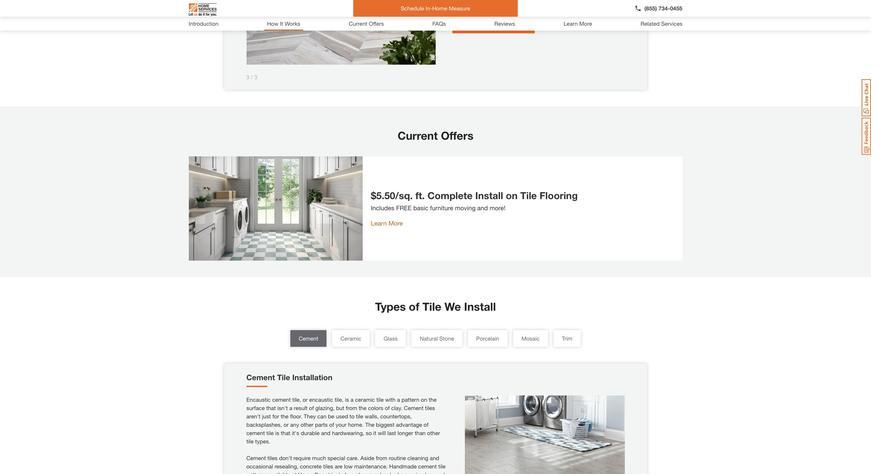 Task type: locate. For each thing, give the bounding box(es) containing it.
to up home.
[[350, 413, 355, 420]]

cement for cement tile installation
[[246, 373, 275, 382]]

the
[[429, 397, 437, 403], [359, 405, 367, 412], [281, 413, 289, 420]]

on
[[506, 190, 518, 201], [421, 397, 427, 403]]

1 vertical spatial and
[[321, 430, 331, 437]]

home
[[433, 5, 448, 11], [298, 472, 313, 475]]

home down the concrete
[[298, 472, 313, 475]]

0 horizontal spatial tile,
[[292, 397, 301, 403]]

bathroom
[[473, 22, 498, 28]]

of
[[409, 300, 420, 313], [309, 405, 314, 412], [385, 405, 390, 412], [329, 422, 334, 428], [424, 422, 429, 428]]

2 vertical spatial and
[[430, 455, 439, 462]]

cement inside cement tiles don't require much special care. aside from routine cleaning and occasional resealing, concrete tiles are low maintenance. handmade cement tile patterns available at home depot include arabesque, herringbone, circulos, a
[[246, 455, 266, 462]]

will
[[378, 430, 386, 437]]

2 3 from the left
[[255, 74, 258, 80]]

1 horizontal spatial tiles
[[323, 463, 333, 470]]

longer
[[398, 430, 413, 437]]

2 horizontal spatial the
[[429, 397, 437, 403]]

0 vertical spatial current
[[349, 20, 368, 27]]

aren't
[[246, 413, 261, 420]]

bathroom with porcelain chevron tile image
[[246, 0, 436, 65]]

to
[[467, 22, 472, 28], [350, 413, 355, 420]]

the right pattern
[[429, 397, 437, 403]]

0 horizontal spatial home
[[298, 472, 313, 475]]

flooring
[[540, 190, 578, 201]]

maintenance.
[[354, 463, 388, 470]]

0 horizontal spatial on
[[421, 397, 427, 403]]

0 horizontal spatial the
[[281, 413, 289, 420]]

cement up circulos,
[[418, 463, 437, 470]]

installation
[[292, 373, 333, 382]]

from inside encaustic cement tile, or encaustic tile, is a ceramic tile with a pattern on the surface that isn't a result of glazing, but from the colors of clay. cement tiles aren't just for the floor. they can be used to tile walls, countertops, backsplashes, or any other parts of your home. the biggest advantage of cement tile is that it's durable and hardwearing, so it will last longer than other tile types.
[[346, 405, 357, 412]]

1 horizontal spatial current offers
[[398, 129, 474, 142]]

types of tile we install
[[375, 300, 496, 313]]

0 vertical spatial cement
[[272, 397, 291, 403]]

3 / 3
[[246, 74, 258, 80]]

offers
[[369, 20, 384, 27], [441, 129, 474, 142]]

0 horizontal spatial to
[[350, 413, 355, 420]]

1 horizontal spatial offers
[[441, 129, 474, 142]]

1 vertical spatial the
[[359, 405, 367, 412]]

tile left flooring
[[521, 190, 537, 201]]

1 vertical spatial on
[[421, 397, 427, 403]]

2 horizontal spatial tiles
[[425, 405, 435, 412]]

that left it's
[[281, 430, 291, 437]]

tile left installation
[[277, 373, 290, 382]]

depot
[[315, 472, 330, 475]]

1 horizontal spatial tile
[[423, 300, 442, 313]]

1 vertical spatial tiles
[[268, 455, 278, 462]]

are
[[335, 463, 343, 470]]

1 vertical spatial current offers
[[398, 129, 474, 142]]

0 vertical spatial learn more
[[564, 20, 592, 27]]

and inside cement tiles don't require much special care. aside from routine cleaning and occasional resealing, concrete tiles are low maintenance. handmade cement tile patterns available at home depot include arabesque, herringbone, circulos, a
[[430, 455, 439, 462]]

3 right "/"
[[255, 74, 258, 80]]

0 vertical spatial that
[[266, 405, 276, 412]]

$5.50/sq. ft. complete install on tile flooring
[[371, 190, 578, 201]]

patterns
[[246, 472, 267, 475]]

related
[[641, 20, 660, 27]]

(855) 734-0455
[[645, 5, 683, 11]]

0 vertical spatial to
[[467, 22, 472, 28]]

(855)
[[645, 5, 657, 11]]

learn
[[564, 20, 578, 27], [371, 220, 387, 227]]

of up the than
[[424, 422, 429, 428]]

walls,
[[365, 413, 379, 420]]

from right 'but'
[[346, 405, 357, 412]]

a right with
[[397, 397, 400, 403]]

and down parts
[[321, 430, 331, 437]]

other right the than
[[427, 430, 440, 437]]

0 vertical spatial from
[[346, 405, 357, 412]]

cement tile installation
[[246, 373, 333, 382]]

reviews
[[495, 20, 515, 27]]

2 horizontal spatial cement
[[418, 463, 437, 470]]

1 vertical spatial offers
[[441, 129, 474, 142]]

home up the faqs
[[433, 5, 448, 11]]

cement inside button
[[299, 335, 318, 342]]

parts
[[315, 422, 328, 428]]

tiles up the than
[[425, 405, 435, 412]]

a left ceramic
[[351, 397, 354, 403]]

is up "used"
[[345, 397, 349, 403]]

2 tile, from the left
[[335, 397, 344, 403]]

and down $5.50/sq. ft. complete install on tile flooring
[[478, 204, 488, 212]]

from
[[346, 405, 357, 412], [376, 455, 387, 462]]

0 vertical spatial other
[[301, 422, 314, 428]]

1 vertical spatial that
[[281, 430, 291, 437]]

with
[[385, 397, 396, 403]]

than
[[415, 430, 426, 437]]

1 vertical spatial learn
[[371, 220, 387, 227]]

2 vertical spatial tiles
[[323, 463, 333, 470]]

0 vertical spatial learn
[[564, 20, 578, 27]]

from up maintenance.
[[376, 455, 387, 462]]

1 vertical spatial learn more
[[371, 220, 403, 227]]

install
[[476, 190, 503, 201], [464, 300, 496, 313]]

1 vertical spatial to
[[350, 413, 355, 420]]

and
[[478, 204, 488, 212], [321, 430, 331, 437], [430, 455, 439, 462]]

0 horizontal spatial cement
[[246, 430, 265, 437]]

durable
[[301, 430, 320, 437]]

3
[[246, 74, 250, 80], [255, 74, 258, 80]]

of down be on the left of the page
[[329, 422, 334, 428]]

1 horizontal spatial and
[[430, 455, 439, 462]]

1 horizontal spatial current
[[398, 129, 438, 142]]

that up just
[[266, 405, 276, 412]]

0 vertical spatial is
[[345, 397, 349, 403]]

1 vertical spatial or
[[284, 422, 289, 428]]

1 horizontal spatial is
[[345, 397, 349, 403]]

1 vertical spatial more
[[389, 220, 403, 227]]

0 horizontal spatial current
[[349, 20, 368, 27]]

1 vertical spatial other
[[427, 430, 440, 437]]

install right we on the right of page
[[464, 300, 496, 313]]

tile left we on the right of page
[[423, 300, 442, 313]]

cement up isn't
[[272, 397, 291, 403]]

to right go
[[467, 22, 472, 28]]

it
[[280, 20, 283, 27]]

1 horizontal spatial from
[[376, 455, 387, 462]]

0 horizontal spatial more
[[389, 220, 403, 227]]

0 horizontal spatial or
[[284, 422, 289, 428]]

go
[[458, 22, 465, 28]]

much
[[312, 455, 326, 462]]

is down backsplashes,
[[275, 430, 279, 437]]

3 left "/"
[[246, 74, 250, 80]]

advantage
[[396, 422, 422, 428]]

1 horizontal spatial home
[[433, 5, 448, 11]]

learn more
[[564, 20, 592, 27], [371, 220, 403, 227]]

0 horizontal spatial a
[[289, 405, 292, 412]]

1 horizontal spatial learn more
[[564, 20, 592, 27]]

is
[[345, 397, 349, 403], [275, 430, 279, 437]]

the down isn't
[[281, 413, 289, 420]]

don't
[[279, 455, 292, 462]]

0 vertical spatial install
[[476, 190, 503, 201]]

last
[[388, 430, 396, 437]]

0 horizontal spatial from
[[346, 405, 357, 412]]

just
[[262, 413, 271, 420]]

on inside encaustic cement tile, or encaustic tile, is a ceramic tile with a pattern on the surface that isn't a result of glazing, but from the colors of clay. cement tiles aren't just for the floor. they can be used to tile walls, countertops, backsplashes, or any other parts of your home. the biggest advantage of cement tile is that it's durable and hardwearing, so it will last longer than other tile types.
[[421, 397, 427, 403]]

1 3 from the left
[[246, 74, 250, 80]]

arabesque,
[[351, 472, 379, 475]]

0455
[[670, 5, 683, 11]]

tile,
[[292, 397, 301, 403], [335, 397, 344, 403]]

tiles inside encaustic cement tile, or encaustic tile, is a ceramic tile with a pattern on the surface that isn't a result of glazing, but from the colors of clay. cement tiles aren't just for the floor. they can be used to tile walls, countertops, backsplashes, or any other parts of your home. the biggest advantage of cement tile is that it's durable and hardwearing, so it will last longer than other tile types.
[[425, 405, 435, 412]]

1 vertical spatial is
[[275, 430, 279, 437]]

0 vertical spatial tiles
[[425, 405, 435, 412]]

1 vertical spatial install
[[464, 300, 496, 313]]

cement
[[299, 335, 318, 342], [246, 373, 275, 382], [404, 405, 424, 412], [246, 455, 266, 462]]

can
[[318, 413, 327, 420]]

tile, up 'but'
[[335, 397, 344, 403]]

or
[[303, 397, 308, 403], [284, 422, 289, 428]]

1 horizontal spatial on
[[506, 190, 518, 201]]

0 vertical spatial tile
[[521, 190, 537, 201]]

1 vertical spatial from
[[376, 455, 387, 462]]

furniture
[[430, 204, 454, 212]]

0 vertical spatial current offers
[[349, 20, 384, 27]]

2 horizontal spatial and
[[478, 204, 488, 212]]

and right cleaning
[[430, 455, 439, 462]]

tile inside cement tiles don't require much special care. aside from routine cleaning and occasional resealing, concrete tiles are low maintenance. handmade cement tile patterns available at home depot include arabesque, herringbone, circulos, a
[[439, 463, 446, 470]]

1 horizontal spatial to
[[467, 22, 472, 28]]

tiles
[[425, 405, 435, 412], [268, 455, 278, 462], [323, 463, 333, 470]]

ceramic button
[[332, 331, 370, 347]]

1 horizontal spatial or
[[303, 397, 308, 403]]

0 vertical spatial home
[[433, 5, 448, 11]]

the
[[365, 422, 375, 428]]

cement up types.
[[246, 430, 265, 437]]

0 horizontal spatial offers
[[369, 20, 384, 27]]

1 vertical spatial home
[[298, 472, 313, 475]]

tiles up depot
[[323, 463, 333, 470]]

mosaic button
[[513, 331, 548, 347]]

1 horizontal spatial 3
[[255, 74, 258, 80]]

0 horizontal spatial learn
[[371, 220, 387, 227]]

glazing,
[[316, 405, 335, 412]]

countertops,
[[381, 413, 412, 420]]

other down they
[[301, 422, 314, 428]]

0 horizontal spatial is
[[275, 430, 279, 437]]

2 vertical spatial cement
[[418, 463, 437, 470]]

2 horizontal spatial tile
[[521, 190, 537, 201]]

isn't
[[278, 405, 288, 412]]

1 vertical spatial current
[[398, 129, 438, 142]]

0 vertical spatial on
[[506, 190, 518, 201]]

2 vertical spatial tile
[[277, 373, 290, 382]]

any
[[290, 422, 299, 428]]

or up result
[[303, 397, 308, 403]]

or left any
[[284, 422, 289, 428]]

0 horizontal spatial current offers
[[349, 20, 384, 27]]

tile
[[377, 397, 384, 403], [356, 413, 363, 420], [267, 430, 274, 437], [246, 438, 254, 445], [439, 463, 446, 470]]

0 horizontal spatial tiles
[[268, 455, 278, 462]]

1 horizontal spatial more
[[580, 20, 592, 27]]

install up 'more!'
[[476, 190, 503, 201]]

tiles left don't
[[268, 455, 278, 462]]

schedule in-home measure
[[401, 5, 471, 11]]

in-
[[426, 5, 433, 11]]

0 vertical spatial the
[[429, 397, 437, 403]]

0 vertical spatial and
[[478, 204, 488, 212]]

glass
[[384, 335, 398, 342]]

tile, up result
[[292, 397, 301, 403]]

a right isn't
[[289, 405, 292, 412]]

734-
[[659, 5, 670, 11]]

the down ceramic
[[359, 405, 367, 412]]

do it for you logo image
[[189, 0, 217, 19]]

0 horizontal spatial and
[[321, 430, 331, 437]]

0 horizontal spatial 3
[[246, 74, 250, 80]]

1 horizontal spatial tile,
[[335, 397, 344, 403]]

0 vertical spatial or
[[303, 397, 308, 403]]

2 vertical spatial the
[[281, 413, 289, 420]]

0 horizontal spatial other
[[301, 422, 314, 428]]

1 tile, from the left
[[292, 397, 301, 403]]

hardwearing,
[[332, 430, 364, 437]]



Task type: vqa. For each thing, say whether or not it's contained in the screenshot.
topmost on
yes



Task type: describe. For each thing, give the bounding box(es) containing it.
how it works
[[267, 20, 300, 27]]

remodeling
[[500, 22, 529, 28]]

surface
[[246, 405, 265, 412]]

pattern
[[402, 397, 420, 403]]

1 vertical spatial cement
[[246, 430, 265, 437]]

services
[[662, 20, 683, 27]]

at
[[292, 472, 297, 475]]

cement for cement
[[299, 335, 318, 342]]

require
[[294, 455, 311, 462]]

available
[[269, 472, 290, 475]]

basic
[[414, 204, 429, 212]]

low
[[344, 463, 353, 470]]

0 horizontal spatial tile
[[277, 373, 290, 382]]

types
[[375, 300, 406, 313]]

feedback link image
[[862, 118, 872, 155]]

stone
[[440, 335, 454, 342]]

1 horizontal spatial learn
[[564, 20, 578, 27]]

1 horizontal spatial the
[[359, 405, 367, 412]]

result
[[294, 405, 308, 412]]

natural stone button
[[412, 331, 463, 347]]

glass button
[[375, 331, 406, 347]]

related services
[[641, 20, 683, 27]]

how
[[267, 20, 279, 27]]

$5.50/sq.
[[371, 190, 413, 201]]

live chat image
[[862, 79, 872, 117]]

1 vertical spatial tile
[[423, 300, 442, 313]]

your
[[336, 422, 347, 428]]

aside
[[361, 455, 375, 462]]

it's
[[292, 430, 299, 437]]

cement tiles don't require much special care. aside from routine cleaning and occasional resealing, concrete tiles are low maintenance. handmade cement tile patterns available at home depot include arabesque, herringbone, circulos, a
[[246, 455, 446, 475]]

used
[[336, 413, 348, 420]]

faqs
[[433, 20, 446, 27]]

trim button
[[554, 331, 581, 347]]

so
[[366, 430, 372, 437]]

cement inside encaustic cement tile, or encaustic tile, is a ceramic tile with a pattern on the surface that isn't a result of glazing, but from the colors of clay. cement tiles aren't just for the floor. they can be used to tile walls, countertops, backsplashes, or any other parts of your home. the biggest advantage of cement tile is that it's durable and hardwearing, so it will last longer than other tile types.
[[404, 405, 424, 412]]

measure
[[449, 5, 471, 11]]

porcelain button
[[468, 331, 508, 347]]

0 horizontal spatial that
[[266, 405, 276, 412]]

works
[[285, 20, 300, 27]]

from inside cement tiles don't require much special care. aside from routine cleaning and occasional resealing, concrete tiles are low maintenance. handmade cement tile patterns available at home depot include arabesque, herringbone, circulos, a
[[376, 455, 387, 462]]

include
[[331, 472, 349, 475]]

ft.
[[416, 190, 425, 201]]

1 horizontal spatial that
[[281, 430, 291, 437]]

1 horizontal spatial other
[[427, 430, 440, 437]]

learn more link
[[371, 220, 403, 227]]

free
[[396, 204, 412, 212]]

colors
[[368, 405, 384, 412]]

porcelain
[[476, 335, 500, 342]]

home.
[[348, 422, 364, 428]]

ceramic
[[341, 335, 362, 342]]

types.
[[255, 438, 270, 445]]

encaustic cement tile, or encaustic tile, is a ceramic tile with a pattern on the surface that isn't a result of glazing, but from the colors of clay. cement tiles aren't just for the floor. they can be used to tile walls, countertops, backsplashes, or any other parts of your home. the biggest advantage of cement tile is that it's durable and hardwearing, so it will last longer than other tile types.
[[246, 397, 440, 445]]

biggest
[[376, 422, 395, 428]]

go to bathroom remodeling link
[[452, 17, 535, 33]]

we
[[445, 300, 461, 313]]

floor.
[[290, 413, 302, 420]]

1 horizontal spatial cement
[[272, 397, 291, 403]]

/
[[251, 74, 253, 80]]

be
[[328, 413, 334, 420]]

ceramic
[[355, 397, 375, 403]]

go to bathroom remodeling
[[458, 22, 529, 28]]

ceramic tile images image
[[465, 396, 625, 475]]

to inside encaustic cement tile, or encaustic tile, is a ceramic tile with a pattern on the surface that isn't a result of glazing, but from the colors of clay. cement tiles aren't just for the floor. they can be used to tile walls, countertops, backsplashes, or any other parts of your home. the biggest advantage of cement tile is that it's durable and hardwearing, so it will last longer than other tile types.
[[350, 413, 355, 420]]

cement button
[[290, 331, 327, 347]]

trim
[[562, 335, 573, 342]]

clay.
[[391, 405, 403, 412]]

care.
[[347, 455, 359, 462]]

(855) 734-0455 link
[[635, 4, 683, 13]]

natural
[[420, 335, 438, 342]]

white bathroom tile floor image image
[[189, 157, 363, 261]]

2 horizontal spatial a
[[397, 397, 400, 403]]

occasional
[[246, 463, 273, 470]]

0 horizontal spatial learn more
[[371, 220, 403, 227]]

circulos,
[[413, 472, 434, 475]]

includes
[[371, 204, 395, 212]]

for
[[273, 413, 279, 420]]

special
[[328, 455, 345, 462]]

moving
[[455, 204, 476, 212]]

backsplashes,
[[246, 422, 282, 428]]

home inside cement tiles don't require much special care. aside from routine cleaning and occasional resealing, concrete tiles are low maintenance. handmade cement tile patterns available at home depot include arabesque, herringbone, circulos, a
[[298, 472, 313, 475]]

it
[[374, 430, 377, 437]]

more!
[[490, 204, 506, 212]]

cement for cement tiles don't require much special care. aside from routine cleaning and occasional resealing, concrete tiles are low maintenance. handmade cement tile patterns available at home depot include arabesque, herringbone, circulos, a
[[246, 455, 266, 462]]

1 horizontal spatial a
[[351, 397, 354, 403]]

of down with
[[385, 405, 390, 412]]

but
[[336, 405, 344, 412]]

0 vertical spatial offers
[[369, 20, 384, 27]]

routine
[[389, 455, 406, 462]]

home inside button
[[433, 5, 448, 11]]

cement inside cement tiles don't require much special care. aside from routine cleaning and occasional resealing, concrete tiles are low maintenance. handmade cement tile patterns available at home depot include arabesque, herringbone, circulos, a
[[418, 463, 437, 470]]

and inside encaustic cement tile, or encaustic tile, is a ceramic tile with a pattern on the surface that isn't a result of glazing, but from the colors of clay. cement tiles aren't just for the floor. they can be used to tile walls, countertops, backsplashes, or any other parts of your home. the biggest advantage of cement tile is that it's durable and hardwearing, so it will last longer than other tile types.
[[321, 430, 331, 437]]

of up they
[[309, 405, 314, 412]]

schedule
[[401, 5, 424, 11]]

they
[[304, 413, 316, 420]]

introduction
[[189, 20, 219, 27]]

0 vertical spatial more
[[580, 20, 592, 27]]

complete
[[428, 190, 473, 201]]

concrete
[[300, 463, 322, 470]]

natural stone
[[420, 335, 454, 342]]

of right types
[[409, 300, 420, 313]]



